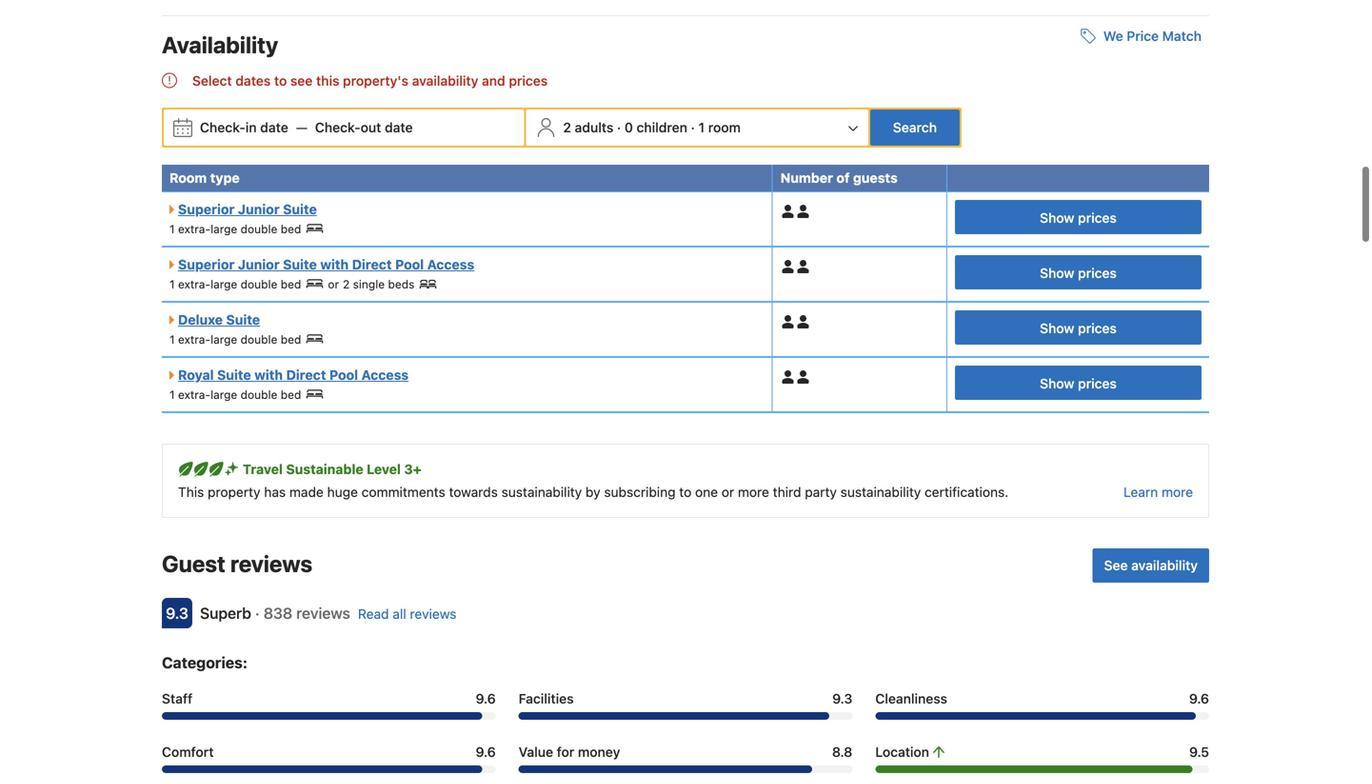 Task type: locate. For each thing, give the bounding box(es) containing it.
4 bed from the top
[[281, 388, 301, 402]]

pool up beds
[[395, 257, 424, 273]]

4 double from the top
[[241, 388, 278, 402]]

0 horizontal spatial sustainability
[[502, 485, 582, 500]]

pool down "single"
[[330, 367, 358, 383]]

1 horizontal spatial more
[[1162, 485, 1194, 500]]

show prices button
[[956, 200, 1202, 235], [956, 256, 1202, 290], [956, 311, 1202, 345], [956, 366, 1202, 400]]

0 vertical spatial to
[[274, 73, 287, 89]]

select dates to see this property's availability and prices region
[[162, 70, 1210, 93]]

· left 838 at bottom
[[255, 605, 260, 623]]

1 large from the top
[[211, 223, 238, 236]]

1 bed from the top
[[281, 223, 301, 236]]

pool
[[395, 257, 424, 273], [330, 367, 358, 383]]

1
[[699, 120, 705, 136], [170, 223, 175, 236], [170, 278, 175, 291], [170, 333, 175, 347], [170, 388, 175, 402]]

3 show prices button from the top
[[956, 311, 1202, 345]]

extra- down royal
[[178, 388, 211, 402]]

by
[[586, 485, 601, 500]]

date right out on the top left of the page
[[385, 120, 413, 136]]

0 vertical spatial direct
[[352, 257, 392, 273]]

single
[[353, 278, 385, 291]]

show for superior junior suite with direct pool access
[[1040, 265, 1075, 281]]

2 show prices from the top
[[1040, 265, 1117, 281]]

bed down royal suite with direct pool access link
[[281, 388, 301, 402]]

junior down the type
[[238, 202, 280, 217]]

2 superior from the top
[[178, 257, 235, 273]]

with right royal
[[255, 367, 283, 383]]

1 extra-large double bed down deluxe suite
[[170, 333, 301, 347]]

0 vertical spatial availability
[[412, 73, 479, 89]]

with
[[320, 257, 349, 273], [255, 367, 283, 383]]

show prices button for superior junior suite
[[956, 200, 1202, 235]]

show prices for royal suite with direct pool access
[[1040, 376, 1117, 391]]

has
[[264, 485, 286, 500]]

0 vertical spatial 9.3
[[166, 605, 188, 623]]

1 horizontal spatial date
[[385, 120, 413, 136]]

3 double from the top
[[241, 333, 278, 347]]

extra- for deluxe suite
[[178, 333, 211, 347]]

show prices button for superior junior suite with direct pool access
[[956, 256, 1202, 290]]

1 superior from the top
[[178, 202, 235, 217]]

1 horizontal spatial sustainability
[[841, 485, 922, 500]]

comfort
[[162, 745, 214, 761]]

0 horizontal spatial pool
[[330, 367, 358, 383]]

read
[[358, 607, 389, 622]]

and
[[482, 73, 506, 89]]

1 vertical spatial availability
[[1132, 558, 1199, 574]]

9.3
[[166, 605, 188, 623], [833, 691, 853, 707]]

show prices button for deluxe suite
[[956, 311, 1202, 345]]

0 horizontal spatial direct
[[286, 367, 326, 383]]

staff
[[162, 691, 193, 707]]

1 horizontal spatial with
[[320, 257, 349, 273]]

0 horizontal spatial to
[[274, 73, 287, 89]]

2 large from the top
[[211, 278, 238, 291]]

3 1 extra-large double bed from the top
[[170, 333, 301, 347]]

rated superb element
[[200, 605, 251, 623]]

1 vertical spatial superior
[[178, 257, 235, 273]]

0 vertical spatial pool
[[395, 257, 424, 273]]

1 vertical spatial access
[[362, 367, 409, 383]]

availability left and
[[412, 73, 479, 89]]

date right in
[[260, 120, 288, 136]]

value for money
[[519, 745, 621, 761]]

1 show from the top
[[1040, 210, 1075, 226]]

0 vertical spatial junior
[[238, 202, 280, 217]]

3 extra- from the top
[[178, 333, 211, 347]]

3 bed from the top
[[281, 333, 301, 347]]

select
[[192, 73, 232, 89]]

more
[[738, 485, 770, 500], [1162, 485, 1194, 500]]

4 show prices button from the top
[[956, 366, 1202, 400]]

large
[[211, 223, 238, 236], [211, 278, 238, 291], [211, 333, 238, 347], [211, 388, 238, 402]]

or
[[328, 278, 339, 291], [722, 485, 735, 500]]

to inside region
[[274, 73, 287, 89]]

1 vertical spatial 9.3
[[833, 691, 853, 707]]

availability
[[162, 32, 278, 58]]

third
[[773, 485, 802, 500]]

double down superior junior suite
[[241, 223, 278, 236]]

bed
[[281, 223, 301, 236], [281, 278, 301, 291], [281, 333, 301, 347], [281, 388, 301, 402]]

1 vertical spatial with
[[255, 367, 283, 383]]

extra- down deluxe
[[178, 333, 211, 347]]

1 vertical spatial pool
[[330, 367, 358, 383]]

2 extra- from the top
[[178, 278, 211, 291]]

see availability button
[[1093, 549, 1210, 583]]

subscribing
[[604, 485, 676, 500]]

1 horizontal spatial to
[[680, 485, 692, 500]]

show for superior junior suite
[[1040, 210, 1075, 226]]

1 extra- from the top
[[178, 223, 211, 236]]

extra- for royal suite with direct pool access
[[178, 388, 211, 402]]

2 show from the top
[[1040, 265, 1075, 281]]

4 1 extra-large double bed from the top
[[170, 388, 301, 402]]

reviews up superb · 838 reviews
[[230, 551, 313, 578]]

2 inside 2 adults · 0 children · 1 room dropdown button
[[563, 120, 572, 136]]

double for superior
[[241, 223, 278, 236]]

bed down superior junior suite with direct pool access link
[[281, 278, 301, 291]]

0 horizontal spatial date
[[260, 120, 288, 136]]

0 horizontal spatial ·
[[255, 605, 260, 623]]

1 horizontal spatial access
[[427, 257, 475, 273]]

0 horizontal spatial more
[[738, 485, 770, 500]]

0 vertical spatial or
[[328, 278, 339, 291]]

more right learn
[[1162, 485, 1194, 500]]

1 horizontal spatial 2
[[563, 120, 572, 136]]

1 horizontal spatial ·
[[617, 120, 621, 136]]

towards
[[449, 485, 498, 500]]

availability right the see
[[1132, 558, 1199, 574]]

deluxe suite link
[[170, 312, 260, 328]]

3 show prices from the top
[[1040, 320, 1117, 336]]

1 extra-large double bed up deluxe suite
[[170, 278, 301, 291]]

2 more from the left
[[1162, 485, 1194, 500]]

access
[[427, 257, 475, 273], [362, 367, 409, 383]]

1 vertical spatial 2
[[343, 278, 350, 291]]

this
[[316, 73, 340, 89]]

9.3 left rated superb element
[[166, 605, 188, 623]]

4 extra- from the top
[[178, 388, 211, 402]]

guest
[[162, 551, 226, 578]]

extra- down room
[[178, 223, 211, 236]]

junior
[[238, 202, 280, 217], [238, 257, 280, 273]]

large down deluxe suite
[[211, 333, 238, 347]]

double up deluxe suite
[[241, 278, 278, 291]]

1 vertical spatial or
[[722, 485, 735, 500]]

1 junior from the top
[[238, 202, 280, 217]]

out
[[361, 120, 381, 136]]

· right the children
[[691, 120, 695, 136]]

9.3 up 8.8
[[833, 691, 853, 707]]

1 double from the top
[[241, 223, 278, 236]]

9.6 up the 9.5
[[1190, 691, 1210, 707]]

1 show prices button from the top
[[956, 200, 1202, 235]]

sustainable
[[286, 462, 364, 478]]

double
[[241, 223, 278, 236], [241, 278, 278, 291], [241, 333, 278, 347], [241, 388, 278, 402]]

to left see at top
[[274, 73, 287, 89]]

2 show prices button from the top
[[956, 256, 1202, 290]]

this property has made huge commitments towards sustainability by subscribing to one or more third party sustainability certifications.
[[178, 485, 1009, 500]]

2 date from the left
[[385, 120, 413, 136]]

location 9.5 meter
[[876, 766, 1210, 774]]

0 horizontal spatial check-
[[200, 120, 246, 136]]

0 vertical spatial superior
[[178, 202, 235, 217]]

1 extra-large double bed
[[170, 223, 301, 236], [170, 278, 301, 291], [170, 333, 301, 347], [170, 388, 301, 402]]

extra- up deluxe
[[178, 278, 211, 291]]

with up 2 single beds
[[320, 257, 349, 273]]

location
[[876, 745, 930, 761]]

availability inside region
[[412, 73, 479, 89]]

superior down the 'room type'
[[178, 202, 235, 217]]

1 extra-large double bed down superior junior suite link
[[170, 223, 301, 236]]

price
[[1127, 28, 1160, 44]]

certifications.
[[925, 485, 1009, 500]]

2
[[563, 120, 572, 136], [343, 278, 350, 291]]

2 junior from the top
[[238, 257, 280, 273]]

9.6
[[476, 691, 496, 707], [1190, 691, 1210, 707], [476, 745, 496, 761]]

we
[[1104, 28, 1124, 44]]

dates
[[236, 73, 271, 89]]

0 horizontal spatial 2
[[343, 278, 350, 291]]

1 date from the left
[[260, 120, 288, 136]]

0
[[625, 120, 633, 136]]

2 left "single"
[[343, 278, 350, 291]]

sustainability right party
[[841, 485, 922, 500]]

large down royal
[[211, 388, 238, 402]]

royal suite with direct pool access link
[[170, 367, 409, 383]]

1 extra-large double bed down royal
[[170, 388, 301, 402]]

large up deluxe suite
[[211, 278, 238, 291]]

deluxe suite
[[178, 312, 260, 328]]

9.6 left facilities in the left of the page
[[476, 691, 496, 707]]

availability
[[412, 73, 479, 89], [1132, 558, 1199, 574]]

2 for 2 single beds
[[343, 278, 350, 291]]

1 for deluxe suite
[[170, 333, 175, 347]]

reviews
[[230, 551, 313, 578], [296, 605, 351, 623], [410, 607, 457, 622]]

3 show from the top
[[1040, 320, 1075, 336]]

1 vertical spatial junior
[[238, 257, 280, 273]]

bed up royal suite with direct pool access link
[[281, 333, 301, 347]]

4 show prices from the top
[[1040, 376, 1117, 391]]

direct
[[352, 257, 392, 273], [286, 367, 326, 383]]

4 large from the top
[[211, 388, 238, 402]]

4 show from the top
[[1040, 376, 1075, 391]]

double down deluxe suite
[[241, 333, 278, 347]]

extra-
[[178, 223, 211, 236], [178, 278, 211, 291], [178, 333, 211, 347], [178, 388, 211, 402]]

sustainability
[[502, 485, 582, 500], [841, 485, 922, 500]]

or right one
[[722, 485, 735, 500]]

prices inside region
[[509, 73, 548, 89]]

bed up superior junior suite with direct pool access link
[[281, 223, 301, 236]]

show
[[1040, 210, 1075, 226], [1040, 265, 1075, 281], [1040, 320, 1075, 336], [1040, 376, 1075, 391]]

3 large from the top
[[211, 333, 238, 347]]

check- right —
[[315, 120, 361, 136]]

0 horizontal spatial availability
[[412, 73, 479, 89]]

0 vertical spatial 2
[[563, 120, 572, 136]]

show prices for superior junior suite
[[1040, 210, 1117, 226]]

availability inside button
[[1132, 558, 1199, 574]]

prices for superior junior suite with direct pool access
[[1079, 265, 1117, 281]]

to left one
[[680, 485, 692, 500]]

superior up deluxe
[[178, 257, 235, 273]]

0 vertical spatial access
[[427, 257, 475, 273]]

check- down the select
[[200, 120, 246, 136]]

we price match button
[[1074, 19, 1210, 54]]

large down superior junior suite link
[[211, 223, 238, 236]]

to
[[274, 73, 287, 89], [680, 485, 692, 500]]

1 vertical spatial direct
[[286, 367, 326, 383]]

suite right royal
[[217, 367, 251, 383]]

sustainability left by
[[502, 485, 582, 500]]

1 inside dropdown button
[[699, 120, 705, 136]]

for
[[557, 745, 575, 761]]

prices for deluxe suite
[[1079, 320, 1117, 336]]

date
[[260, 120, 288, 136], [385, 120, 413, 136]]

junior down superior junior suite
[[238, 257, 280, 273]]

2 left adults
[[563, 120, 572, 136]]

double down royal suite with direct pool access link
[[241, 388, 278, 402]]

show prices
[[1040, 210, 1117, 226], [1040, 265, 1117, 281], [1040, 320, 1117, 336], [1040, 376, 1117, 391]]

check-in date — check-out date
[[200, 120, 413, 136]]

prices
[[509, 73, 548, 89], [1079, 210, 1117, 226], [1079, 265, 1117, 281], [1079, 320, 1117, 336], [1079, 376, 1117, 391]]

· left 0
[[617, 120, 621, 136]]

2 double from the top
[[241, 278, 278, 291]]

suite right deluxe
[[226, 312, 260, 328]]

or down superior junior suite with direct pool access
[[328, 278, 339, 291]]

all
[[393, 607, 407, 622]]

prices for royal suite with direct pool access
[[1079, 376, 1117, 391]]

9.6 left value
[[476, 745, 496, 761]]

more left third
[[738, 485, 770, 500]]

1 1 extra-large double bed from the top
[[170, 223, 301, 236]]

1 horizontal spatial availability
[[1132, 558, 1199, 574]]

1 horizontal spatial check-
[[315, 120, 361, 136]]

check-
[[200, 120, 246, 136], [315, 120, 361, 136]]

huge
[[327, 485, 358, 500]]

1 show prices from the top
[[1040, 210, 1117, 226]]

reviews right 'all'
[[410, 607, 457, 622]]



Task type: describe. For each thing, give the bounding box(es) containing it.
0 horizontal spatial with
[[255, 367, 283, 383]]

this
[[178, 485, 204, 500]]

value
[[519, 745, 554, 761]]

junior for superior junior suite
[[238, 202, 280, 217]]

cleanliness 9.6 meter
[[876, 713, 1210, 720]]

1 horizontal spatial pool
[[395, 257, 424, 273]]

2 single beds
[[343, 278, 415, 291]]

travel sustainable level 3+
[[243, 462, 422, 478]]

one
[[696, 485, 718, 500]]

1 more from the left
[[738, 485, 770, 500]]

type
[[210, 170, 240, 186]]

9.6 for cleanliness
[[1190, 691, 1210, 707]]

value for money 8.8 meter
[[519, 766, 853, 774]]

1 for royal suite with direct pool access
[[170, 388, 175, 402]]

property's
[[343, 73, 409, 89]]

party
[[805, 485, 837, 500]]

we price match
[[1104, 28, 1202, 44]]

categories:
[[162, 654, 248, 672]]

money
[[578, 745, 621, 761]]

search
[[894, 120, 937, 136]]

1 check- from the left
[[200, 120, 246, 136]]

2 check- from the left
[[315, 120, 361, 136]]

1 extra-large double bed for royal
[[170, 388, 301, 402]]

2 horizontal spatial ·
[[691, 120, 695, 136]]

9.6 for staff
[[476, 691, 496, 707]]

room type
[[170, 170, 240, 186]]

cleanliness
[[876, 691, 948, 707]]

suite down superior junior suite
[[283, 257, 317, 273]]

1 horizontal spatial 9.3
[[833, 691, 853, 707]]

royal suite with direct pool access
[[178, 367, 409, 383]]

1 sustainability from the left
[[502, 485, 582, 500]]

children
[[637, 120, 688, 136]]

suite up superior junior suite with direct pool access link
[[283, 202, 317, 217]]

superior junior suite
[[178, 202, 317, 217]]

large for deluxe
[[211, 333, 238, 347]]

deluxe
[[178, 312, 223, 328]]

1 horizontal spatial or
[[722, 485, 735, 500]]

number
[[781, 170, 834, 186]]

travel
[[243, 462, 283, 478]]

guest reviews element
[[162, 549, 1086, 579]]

0 horizontal spatial or
[[328, 278, 339, 291]]

more inside button
[[1162, 485, 1194, 500]]

superb
[[200, 605, 251, 623]]

superior for superior junior suite
[[178, 202, 235, 217]]

in
[[246, 120, 257, 136]]

learn
[[1124, 485, 1159, 500]]

facilities
[[519, 691, 574, 707]]

prices for superior junior suite
[[1079, 210, 1117, 226]]

0 horizontal spatial access
[[362, 367, 409, 383]]

staff 9.6 meter
[[162, 713, 496, 720]]

2 for 2 adults · 0 children · 1 room
[[563, 120, 572, 136]]

room
[[170, 170, 207, 186]]

select dates to see this property's availability and prices
[[192, 73, 548, 89]]

comfort 9.6 meter
[[162, 766, 496, 774]]

2 bed from the top
[[281, 278, 301, 291]]

1 horizontal spatial direct
[[352, 257, 392, 273]]

facilities 9.3 meter
[[519, 713, 853, 720]]

superior junior suite with direct pool access link
[[170, 257, 475, 273]]

bed for superior
[[281, 223, 301, 236]]

1 extra-large double bed for deluxe
[[170, 333, 301, 347]]

read all reviews
[[358, 607, 457, 622]]

0 horizontal spatial 9.3
[[166, 605, 188, 623]]

beds
[[388, 278, 415, 291]]

see
[[1105, 558, 1129, 574]]

guest reviews
[[162, 551, 313, 578]]

see availability
[[1105, 558, 1199, 574]]

superb · 838 reviews
[[200, 605, 351, 623]]

adults
[[575, 120, 614, 136]]

2 adults · 0 children · 1 room
[[563, 120, 741, 136]]

superior junior suite with direct pool access
[[178, 257, 475, 273]]

838
[[264, 605, 293, 623]]

see
[[291, 73, 313, 89]]

junior for superior junior suite with direct pool access
[[238, 257, 280, 273]]

8.8
[[833, 745, 853, 761]]

2 1 extra-large double bed from the top
[[170, 278, 301, 291]]

royal
[[178, 367, 214, 383]]

superior for superior junior suite with direct pool access
[[178, 257, 235, 273]]

learn more button
[[1124, 483, 1194, 502]]

2 adults · 0 children · 1 room button
[[528, 110, 867, 146]]

level
[[367, 462, 401, 478]]

reviews right 838 at bottom
[[296, 605, 351, 623]]

bed for royal
[[281, 388, 301, 402]]

search button
[[871, 110, 960, 146]]

0 vertical spatial with
[[320, 257, 349, 273]]

1 for superior junior suite
[[170, 223, 175, 236]]

number of guests
[[781, 170, 898, 186]]

double for deluxe
[[241, 333, 278, 347]]

check-out date button
[[308, 111, 421, 145]]

match
[[1163, 28, 1202, 44]]

1 extra-large double bed for superior
[[170, 223, 301, 236]]

show for royal suite with direct pool access
[[1040, 376, 1075, 391]]

double for royal
[[241, 388, 278, 402]]

review categories element
[[162, 652, 248, 675]]

3+
[[404, 462, 422, 478]]

1 vertical spatial to
[[680, 485, 692, 500]]

—
[[296, 120, 308, 136]]

show prices for deluxe suite
[[1040, 320, 1117, 336]]

of
[[837, 170, 850, 186]]

large for superior
[[211, 223, 238, 236]]

show for deluxe suite
[[1040, 320, 1075, 336]]

guests
[[854, 170, 898, 186]]

bed for deluxe
[[281, 333, 301, 347]]

check-in date button
[[192, 111, 296, 145]]

2 sustainability from the left
[[841, 485, 922, 500]]

9.6 for comfort
[[476, 745, 496, 761]]

show prices button for royal suite with direct pool access
[[956, 366, 1202, 400]]

learn more
[[1124, 485, 1194, 500]]

property
[[208, 485, 261, 500]]

extra- for superior junior suite
[[178, 223, 211, 236]]

commitments
[[362, 485, 446, 500]]

scored 9.3 element
[[162, 599, 192, 629]]

9.5
[[1190, 745, 1210, 761]]

made
[[290, 485, 324, 500]]

show prices for superior junior suite with direct pool access
[[1040, 265, 1117, 281]]

large for royal
[[211, 388, 238, 402]]

superior junior suite link
[[170, 202, 317, 217]]

room
[[709, 120, 741, 136]]



Task type: vqa. For each thing, say whether or not it's contained in the screenshot.
The Royal Suite With Direct Pool Access link
yes



